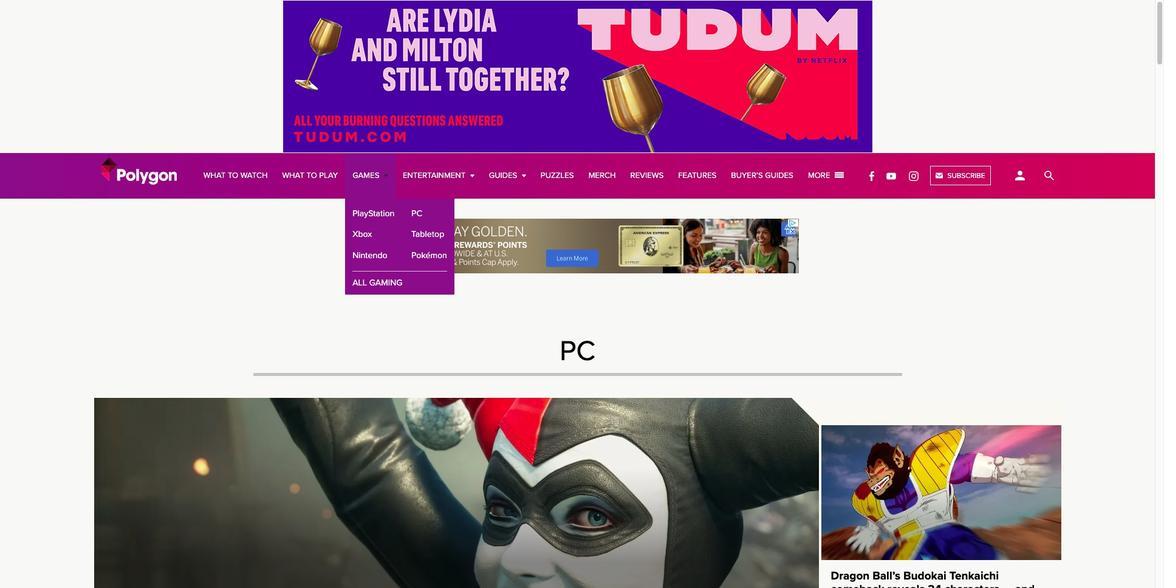 Task type: describe. For each thing, give the bounding box(es) containing it.
—
[[1003, 583, 1013, 588]]

harley quinn in her classic harlequin makeup and outfit from suicide squad: kill the justice league image
[[94, 398, 819, 588]]

all gaming link
[[353, 272, 447, 290]]

1 vertical spatial advertisement element
[[357, 219, 799, 274]]

budokai
[[904, 570, 947, 583]]

entertainment link
[[396, 153, 482, 199]]

buyer's guides
[[731, 171, 794, 181]]

ball's
[[873, 570, 901, 583]]

pokémon
[[412, 250, 447, 260]]

subscribe
[[946, 171, 986, 180]]

merch link
[[582, 153, 623, 199]]

tenkaichi
[[950, 570, 999, 583]]

reveals
[[888, 583, 925, 588]]

comeback
[[831, 583, 885, 588]]

features link
[[671, 153, 724, 199]]

24
[[928, 583, 942, 588]]

follow polygon on youtube image
[[887, 168, 896, 184]]

games link
[[345, 153, 396, 199]]

pokémon link
[[404, 245, 455, 266]]

buyer's guides link
[[724, 153, 801, 199]]

reviews
[[631, 171, 664, 181]]

characters
[[945, 583, 1000, 588]]

vegeta, presumably in super ape form, in dragon ball: sparking! zero image
[[822, 425, 1062, 561]]

reviews link
[[623, 153, 671, 199]]

nintendo
[[353, 250, 388, 260]]

play
[[319, 171, 338, 181]]

guides link
[[482, 153, 534, 199]]

what to watch
[[204, 171, 268, 181]]



Task type: vqa. For each thing, say whether or not it's contained in the screenshot.
"you" corresponding to are
no



Task type: locate. For each thing, give the bounding box(es) containing it.
what for what to play
[[282, 171, 305, 181]]

0 vertical spatial pc
[[412, 208, 423, 219]]

1 horizontal spatial guides
[[765, 171, 794, 181]]

what left play
[[282, 171, 305, 181]]

1 vertical spatial pc
[[560, 334, 596, 368]]

nintendo link
[[345, 245, 402, 266]]

follow polygon on facebook image
[[867, 168, 877, 184]]

guides left puzzles
[[489, 171, 520, 181]]

all
[[353, 278, 367, 288]]

pc link
[[404, 204, 455, 224]]

2 to from the left
[[307, 171, 317, 181]]

all gaming
[[353, 278, 403, 288]]

what
[[204, 171, 226, 181], [282, 171, 305, 181]]

advertisement element
[[283, 1, 873, 153], [357, 219, 799, 274]]

gaming
[[369, 278, 403, 288]]

guides right buyer's
[[765, 171, 794, 181]]

what to play
[[282, 171, 338, 181]]

entertainment
[[403, 171, 468, 181]]

to for watch
[[228, 171, 238, 181]]

merch
[[589, 171, 616, 181]]

more link
[[801, 153, 852, 199]]

playstation
[[353, 208, 395, 219]]

what to watch link
[[196, 153, 275, 199]]

what to play link
[[275, 153, 345, 199]]

0 horizontal spatial guides
[[489, 171, 520, 181]]

puzzles
[[541, 171, 574, 181]]

0 horizontal spatial pc
[[412, 208, 423, 219]]

pc
[[412, 208, 423, 219], [560, 334, 596, 368]]

xbox
[[353, 229, 372, 240]]

0 vertical spatial advertisement element
[[283, 1, 873, 153]]

what for what to watch
[[204, 171, 226, 181]]

buyer's
[[731, 171, 763, 181]]

tabletop
[[412, 229, 445, 240]]

search image
[[1045, 171, 1054, 181]]

2 guides from the left
[[765, 171, 794, 181]]

1 guides from the left
[[489, 171, 520, 181]]

xbox link
[[345, 224, 402, 245]]

follow polygon on instagram image
[[909, 168, 919, 184]]

dragon
[[831, 570, 870, 583]]

to
[[228, 171, 238, 181], [307, 171, 317, 181]]

what left watch
[[204, 171, 226, 181]]

more
[[808, 171, 833, 181]]

2 what from the left
[[282, 171, 305, 181]]

pc inside "link"
[[412, 208, 423, 219]]

features
[[679, 171, 717, 181]]

to left watch
[[228, 171, 238, 181]]

watch
[[241, 171, 268, 181]]

dragon ball's budokai tenkaichi comeback reveals 24 characters — an
[[831, 570, 1035, 588]]

0 horizontal spatial to
[[228, 171, 238, 181]]

to left play
[[307, 171, 317, 181]]

0 horizontal spatial what
[[204, 171, 226, 181]]

playstation link
[[345, 204, 402, 224]]

guides
[[489, 171, 520, 181], [765, 171, 794, 181]]

to for play
[[307, 171, 317, 181]]

dragon ball's budokai tenkaichi comeback reveals 24 characters — an link
[[831, 570, 1035, 588]]

1 to from the left
[[228, 171, 238, 181]]

1 horizontal spatial what
[[282, 171, 305, 181]]

1 horizontal spatial to
[[307, 171, 317, 181]]

subscribe link
[[931, 166, 991, 185]]

puzzles link
[[534, 153, 582, 199]]

1 horizontal spatial pc
[[560, 334, 596, 368]]

games
[[353, 171, 382, 181]]

1 what from the left
[[204, 171, 226, 181]]

tabletop link
[[404, 224, 455, 245]]



